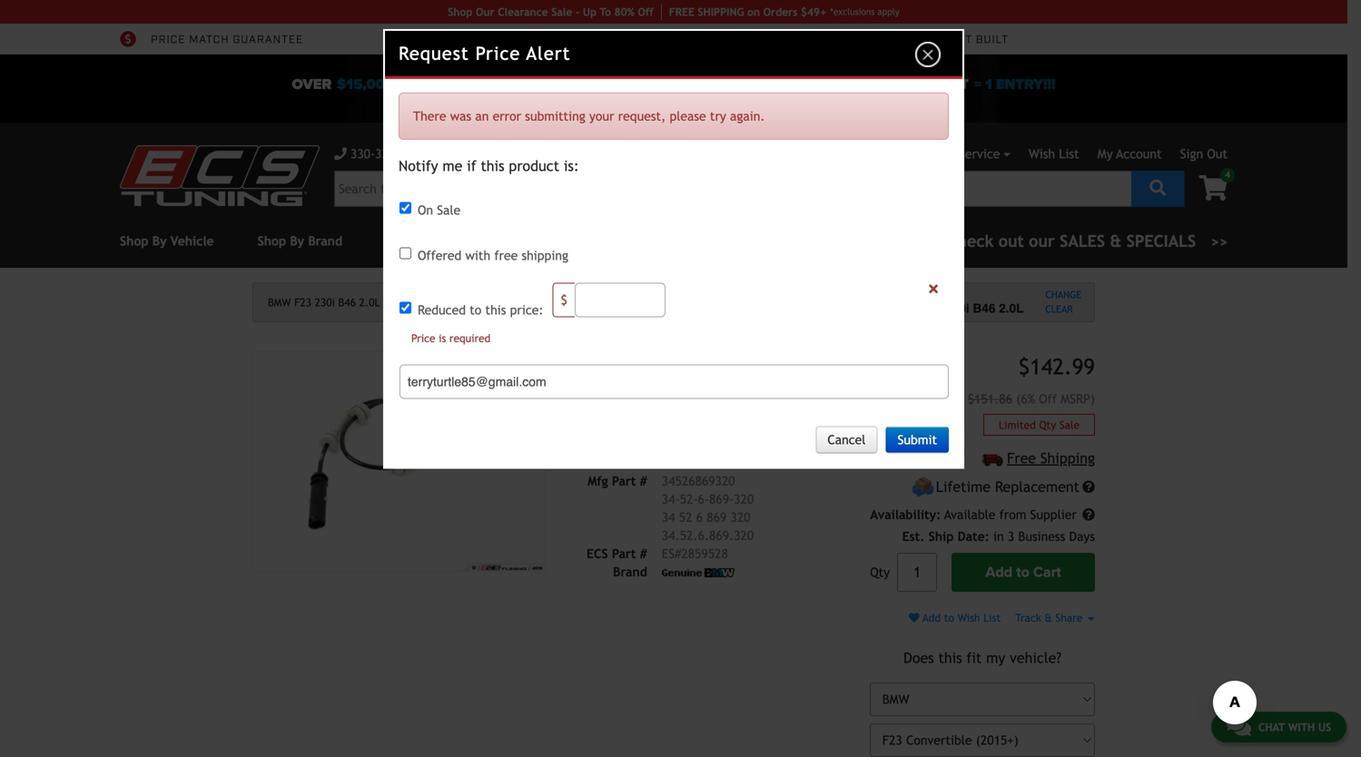 Task type: vqa. For each thing, say whether or not it's contained in the screenshot.
'.'
no



Task type: describe. For each thing, give the bounding box(es) containing it.
free shipping
[[1007, 450, 1095, 467]]

add for add to cart
[[986, 564, 1013, 581]]

reduced to this price:
[[418, 303, 544, 317]]

to for add to cart
[[1016, 564, 1030, 581]]

ecs
[[587, 547, 608, 561]]

- inside oem front abs wheel speed sensor - priced each
[[717, 375, 725, 400]]

2003
[[400, 147, 427, 161]]

lifetime tech support
[[525, 32, 670, 47]]

chat with us
[[1259, 721, 1331, 734]]

&
[[1110, 232, 1122, 251]]

enthusiast built link
[[868, 31, 1009, 47]]

shop for shop our clearance sale - up to 80% off
[[448, 5, 473, 18]]

offered with free shipping
[[418, 248, 569, 263]]

match
[[189, 32, 229, 47]]

330-331-2003
[[351, 147, 427, 161]]

4
[[1225, 169, 1230, 180]]

fit
[[967, 650, 982, 666]]

tech
[[582, 32, 612, 47]]

to
[[600, 5, 611, 18]]

with for chat
[[1288, 721, 1315, 734]]

free
[[1007, 450, 1036, 467]]

clearance for our
[[498, 5, 548, 18]]

1
[[985, 76, 992, 93]]

available
[[945, 508, 996, 522]]

your
[[887, 288, 909, 301]]

mfg part #
[[588, 474, 647, 488]]

wheel for abs
[[731, 351, 795, 376]]

34-
[[662, 492, 680, 507]]

(6%
[[1016, 392, 1035, 406]]

0 horizontal spatial wish
[[958, 612, 980, 625]]

off
[[638, 5, 654, 18]]

sales & specials link
[[947, 229, 1228, 253]]

2 horizontal spatial price
[[476, 43, 521, 64]]

availability: available from supplier
[[870, 508, 1081, 522]]

price is required
[[411, 332, 491, 345]]

free shipping image
[[982, 454, 1003, 466]]

your inside alert
[[589, 109, 614, 124]]

sensor
[[782, 416, 819, 430]]

2859528
[[682, 547, 728, 561]]

search image
[[1150, 180, 1166, 196]]

1 horizontal spatial sale
[[551, 5, 572, 18]]

live chat
[[459, 147, 512, 161]]

0 vertical spatial qty
[[1039, 418, 1056, 431]]

an
[[475, 109, 489, 124]]

and
[[715, 434, 736, 448]]

free
[[669, 5, 695, 18]]

= 1 entry!!!
[[974, 76, 1056, 93]]

331-
[[375, 147, 400, 161]]

please
[[670, 109, 706, 124]]

offered
[[418, 248, 462, 263]]

1 part from the top
[[612, 474, 636, 488]]

0 horizontal spatial bmw
[[268, 296, 291, 309]]

52-
[[680, 492, 698, 507]]

support
[[616, 32, 670, 47]]

replacement
[[995, 479, 1080, 496]]

restore
[[575, 434, 616, 448]]

question circle image for lifetime replacement
[[1083, 481, 1095, 494]]

your inside replace your abs/dsc wheel speed sensor to restore traction control and abs braking.
[[623, 416, 649, 430]]

oem front abs wheel speed sensor - priced each
[[575, 351, 851, 400]]

replace
[[575, 416, 620, 430]]

shop by brand link
[[258, 234, 342, 248]]

notify
[[399, 158, 438, 174]]

if
[[467, 158, 476, 174]]

shop for shop by brand
[[258, 234, 286, 248]]

with for offered
[[465, 248, 491, 263]]

*exclusions
[[830, 6, 875, 17]]

sign out link
[[1180, 147, 1228, 161]]

sensor
[[643, 375, 710, 400]]

$
[[561, 293, 568, 307]]

question circle image for available from supplier
[[1083, 509, 1095, 521]]

submit
[[898, 433, 937, 447]]

$15,000
[[337, 76, 394, 93]]

0 horizontal spatial 230i
[[315, 296, 335, 309]]

2 vertical spatial sale
[[1060, 418, 1080, 431]]

sign out
[[1180, 147, 1228, 161]]

# inside 34526869320 34-52-6-869-320 34 52 6 869 320 34.52.6.869.320 ecs part #
[[640, 547, 647, 561]]

ship
[[698, 5, 720, 18]]

cancel button
[[816, 426, 878, 454]]

price:
[[510, 303, 544, 317]]

brand for es# 2859528 brand
[[613, 565, 647, 579]]

our
[[476, 5, 495, 18]]

shop by clearance
[[386, 234, 495, 248]]

submit button
[[886, 426, 949, 454]]

limited
[[999, 418, 1036, 431]]

live
[[459, 147, 482, 161]]

cart
[[1033, 564, 1061, 581]]

price match guarantee
[[151, 32, 303, 47]]

by for clearance
[[419, 234, 433, 248]]

0 horizontal spatial list
[[984, 612, 1001, 625]]

heart image
[[909, 613, 920, 624]]

wish list link
[[1029, 147, 1079, 161]]

shop our clearance sale - up to 80% off link
[[448, 4, 662, 20]]

us
[[1318, 721, 1331, 734]]

es#2859528 - 34526869320 - oem front abs wheel speed sensor - priced each - replace your abs/dsc wheel speed sensor to restore traction control and abs braking. - genuine bmw - bmw image
[[252, 351, 546, 572]]

shop for shop by clearance
[[386, 234, 415, 248]]

lifetime for lifetime replacement
[[936, 479, 991, 496]]

ping
[[720, 5, 744, 18]]

entry!!!
[[996, 76, 1056, 93]]

b46 inside your vehicle bmw f23 230i b46 2.0l
[[973, 302, 996, 316]]

replace your abs/dsc wheel speed sensor to restore traction control and abs braking.
[[575, 416, 835, 448]]

phone image
[[334, 148, 347, 160]]

vehicle
[[912, 288, 947, 301]]

my
[[1098, 147, 1113, 161]]

in
[[994, 530, 1004, 544]]

shipping
[[1041, 450, 1095, 467]]

limited qty sale
[[999, 418, 1080, 431]]

up
[[583, 5, 597, 18]]

request,
[[618, 109, 666, 124]]

free ship ping on orders $49+ *exclusions apply
[[669, 5, 900, 18]]



Task type: locate. For each thing, give the bounding box(es) containing it.
abs inside oem front abs wheel speed sensor - priced each
[[687, 351, 724, 376]]

chat left us
[[1259, 721, 1285, 734]]

None text field
[[897, 553, 937, 592]]

on sale
[[418, 203, 461, 218]]

1 horizontal spatial abs
[[739, 434, 760, 448]]

0 horizontal spatial by
[[290, 234, 304, 248]]

me
[[443, 158, 463, 174]]

0 vertical spatial sale
[[551, 5, 572, 18]]

clearance right our
[[498, 5, 548, 18]]

1 vertical spatial qty
[[870, 565, 890, 580]]

front
[[625, 351, 681, 376]]

bmw f23 230i b46 2.0l
[[268, 296, 380, 309]]

0 vertical spatial add
[[986, 564, 1013, 581]]

this product is lifetime replacement eligible image
[[912, 476, 935, 499]]

2 horizontal spatial sale
[[1060, 418, 1080, 431]]

to for reduced to this price:
[[470, 303, 482, 317]]

availability:
[[870, 508, 941, 522]]

1 question circle image from the top
[[1083, 481, 1095, 494]]

speed up braking.
[[745, 416, 779, 430]]

to
[[470, 303, 482, 317], [823, 416, 835, 430], [1016, 564, 1030, 581], [944, 612, 954, 625]]

your up the traction
[[623, 416, 649, 430]]

=
[[974, 76, 982, 93]]

enthusiast
[[899, 32, 973, 47]]

to inside replace your abs/dsc wheel speed sensor to restore traction control and abs braking.
[[823, 416, 835, 430]]

date:
[[958, 530, 990, 544]]

with
[[465, 248, 491, 263], [1288, 721, 1315, 734]]

with left free
[[465, 248, 491, 263]]

f23
[[294, 296, 312, 309], [921, 302, 942, 316]]

chat
[[486, 147, 512, 161], [1259, 721, 1285, 734]]

0 vertical spatial lifetime
[[525, 32, 579, 47]]

1 horizontal spatial clearance
[[498, 5, 548, 18]]

bmw inside your vehicle bmw f23 230i b46 2.0l
[[887, 302, 917, 316]]

$49+
[[801, 5, 827, 18]]

brand inside the es# 2859528 brand
[[613, 565, 647, 579]]

qty down "off"
[[1039, 418, 1056, 431]]

0 horizontal spatial lifetime
[[525, 32, 579, 47]]

2.0l left the "es#2859528"
[[359, 296, 380, 309]]

lifetime replacement
[[936, 479, 1080, 496]]

reduced
[[418, 303, 466, 317]]

add
[[986, 564, 1013, 581], [923, 612, 941, 625]]

es#2859528
[[392, 296, 455, 309]]

braking.
[[764, 434, 811, 448]]

0 horizontal spatial add
[[923, 612, 941, 625]]

0 vertical spatial abs
[[687, 351, 724, 376]]

lifetime down shop our clearance sale - up to 80% off on the left of the page
[[525, 32, 579, 47]]

clearance for by
[[437, 234, 495, 248]]

question circle image
[[1083, 481, 1095, 494], [1083, 509, 1095, 521]]

your left "request,"
[[589, 109, 614, 124]]

1 horizontal spatial f23
[[921, 302, 942, 316]]

clearance up "offered"
[[437, 234, 495, 248]]

1 vertical spatial your
[[623, 416, 649, 430]]

None text field
[[575, 283, 666, 317]]

0 vertical spatial this
[[481, 158, 505, 174]]

1 horizontal spatial list
[[1059, 147, 1079, 161]]

f23 down shop by brand link
[[294, 296, 312, 309]]

1 vertical spatial #
[[640, 547, 647, 561]]

$151.86
[[968, 392, 1013, 406]]

guarantee
[[233, 32, 303, 47]]

does
[[904, 650, 934, 666]]

1 horizontal spatial 230i
[[946, 302, 970, 316]]

chat with us link
[[1211, 712, 1347, 743]]

by for brand
[[290, 234, 304, 248]]

to left 'cart' on the right bottom of page
[[1016, 564, 1030, 581]]

part inside 34526869320 34-52-6-869-320 34 52 6 869 320 34.52.6.869.320 ecs part #
[[612, 547, 636, 561]]

1 horizontal spatial price
[[411, 332, 435, 345]]

1 vertical spatial chat
[[1259, 721, 1285, 734]]

wheel up and
[[705, 416, 741, 430]]

genuine bmw image
[[662, 569, 735, 578]]

320
[[734, 492, 754, 507]]

0 vertical spatial list
[[1059, 147, 1079, 161]]

out
[[1207, 147, 1228, 161]]

part right ecs
[[612, 547, 636, 561]]

1 horizontal spatial with
[[1288, 721, 1315, 734]]

230i inside your vehicle bmw f23 230i b46 2.0l
[[946, 302, 970, 316]]

to for add to wish list
[[944, 612, 954, 625]]

1 by from the left
[[290, 234, 304, 248]]

question circle image down shipping
[[1083, 481, 1095, 494]]

2.0l inside your vehicle bmw f23 230i b46 2.0l
[[999, 302, 1024, 316]]

wheel left each
[[731, 351, 795, 376]]

bmw f23 230i b46 2.0l link
[[268, 296, 389, 309]]

lifetime for lifetime tech support
[[525, 32, 579, 47]]

0 horizontal spatial your
[[589, 109, 614, 124]]

0 horizontal spatial brand
[[308, 234, 342, 248]]

brand down 34526869320 34-52-6-869-320 34 52 6 869 320 34.52.6.869.320 ecs part #
[[613, 565, 647, 579]]

lifetime
[[525, 32, 579, 47], [936, 479, 991, 496]]

wish up fit
[[958, 612, 980, 625]]

2 part from the top
[[612, 547, 636, 561]]

clear link
[[1045, 302, 1082, 317]]

speed for sensor
[[745, 416, 779, 430]]

1 vertical spatial speed
[[745, 416, 779, 430]]

0 vertical spatial your
[[589, 109, 614, 124]]

0 vertical spatial #
[[640, 474, 647, 488]]

330-331-2003 link
[[334, 144, 427, 163]]

my
[[986, 650, 1006, 666]]

cancel
[[828, 433, 866, 447]]

1 vertical spatial this
[[485, 303, 506, 317]]

1 vertical spatial question circle image
[[1083, 509, 1095, 521]]

1 horizontal spatial brand
[[613, 565, 647, 579]]

price down our
[[476, 43, 521, 64]]

1 horizontal spatial chat
[[1259, 721, 1285, 734]]

None checkbox
[[400, 302, 411, 314]]

on
[[748, 5, 760, 18]]

1 vertical spatial clearance
[[437, 234, 495, 248]]

lifetime up available
[[936, 479, 991, 496]]

wish list
[[1029, 147, 1079, 161]]

*exclusions apply link
[[830, 5, 900, 19]]

- left priced
[[717, 375, 725, 400]]

add down est. ship date: in 3 business days
[[986, 564, 1013, 581]]

list left my
[[1059, 147, 1079, 161]]

control
[[670, 434, 711, 448]]

price for price is required
[[411, 332, 435, 345]]

sale left up
[[551, 5, 572, 18]]

abs inside replace your abs/dsc wheel speed sensor to restore traction control and abs braking.
[[739, 434, 760, 448]]

by up "offered"
[[419, 234, 433, 248]]

None checkbox
[[400, 202, 411, 214], [400, 248, 411, 259], [400, 202, 411, 214], [400, 248, 411, 259]]

0 horizontal spatial abs
[[687, 351, 724, 376]]

1 vertical spatial lifetime
[[936, 479, 991, 496]]

error
[[493, 109, 521, 124]]

1 vertical spatial wheel
[[705, 416, 741, 430]]

this left fit
[[939, 650, 962, 666]]

there
[[413, 109, 446, 124]]

price match guarantee link
[[120, 31, 303, 47]]

b46 left clear in the right top of the page
[[973, 302, 996, 316]]

1 vertical spatial add
[[923, 612, 941, 625]]

0 horizontal spatial with
[[465, 248, 491, 263]]

vehicle?
[[1010, 650, 1062, 666]]

with left us
[[1288, 721, 1315, 734]]

0 horizontal spatial -
[[576, 5, 580, 18]]

alert
[[526, 43, 571, 64]]

wheel inside replace your abs/dsc wheel speed sensor to restore traction control and abs braking.
[[705, 416, 741, 430]]

1 vertical spatial sale
[[437, 203, 461, 218]]

sign
[[1180, 147, 1203, 161]]

1 horizontal spatial by
[[419, 234, 433, 248]]

2 horizontal spatial shop
[[448, 5, 473, 18]]

230i down shop by brand link
[[315, 296, 335, 309]]

1 vertical spatial abs
[[739, 434, 760, 448]]

was
[[450, 109, 471, 124]]

on
[[418, 203, 433, 218]]

bmw down "your"
[[887, 302, 917, 316]]

abs right front
[[687, 351, 724, 376]]

speed for sensor
[[575, 375, 636, 400]]

230i down 'vehicle'
[[946, 302, 970, 316]]

1 horizontal spatial bmw
[[887, 302, 917, 316]]

#
[[640, 474, 647, 488], [640, 547, 647, 561]]

question circle image up the days
[[1083, 509, 1095, 521]]

0 horizontal spatial sale
[[437, 203, 461, 218]]

$151.86 (6% off msrp)
[[968, 392, 1095, 406]]

speed up replace
[[575, 375, 636, 400]]

0 horizontal spatial b46
[[338, 296, 356, 309]]

0 vertical spatial speed
[[575, 375, 636, 400]]

1 horizontal spatial lifetime
[[936, 479, 991, 496]]

# left es#
[[640, 547, 647, 561]]

bmw down shop by brand link
[[268, 296, 291, 309]]

orders
[[763, 5, 798, 18]]

sales
[[1060, 232, 1105, 251]]

0 horizontal spatial f23
[[294, 296, 312, 309]]

brand for shop by brand
[[308, 234, 342, 248]]

1 vertical spatial -
[[717, 375, 725, 400]]

0 vertical spatial clearance
[[498, 5, 548, 18]]

change
[[1045, 289, 1082, 300]]

1 # from the top
[[640, 474, 647, 488]]

qty
[[1039, 418, 1056, 431], [870, 565, 890, 580]]

ecs tuning 'spin to win' contest logo image
[[566, 62, 782, 107]]

b46 left the "es#2859528"
[[338, 296, 356, 309]]

0 vertical spatial wheel
[[731, 351, 795, 376]]

to right heart icon
[[944, 612, 954, 625]]

0 vertical spatial brand
[[308, 234, 342, 248]]

shop by clearance link
[[386, 234, 495, 248]]

ecs tuning image
[[120, 145, 320, 206]]

sale down msrp)
[[1060, 418, 1080, 431]]

2 question circle image from the top
[[1083, 509, 1095, 521]]

1 vertical spatial part
[[612, 547, 636, 561]]

1 horizontal spatial b46
[[973, 302, 996, 316]]

does this fit my vehicle?
[[904, 650, 1062, 666]]

add for add to wish list
[[923, 612, 941, 625]]

price left is
[[411, 332, 435, 345]]

1 horizontal spatial add
[[986, 564, 1013, 581]]

- left up
[[576, 5, 580, 18]]

supplier
[[1030, 508, 1077, 522]]

there was an error submitting your request, please try again.
[[413, 109, 765, 124]]

1 horizontal spatial wish
[[1029, 147, 1055, 161]]

2 by from the left
[[419, 234, 433, 248]]

specials
[[1127, 232, 1196, 251]]

try
[[710, 109, 726, 124]]

add right heart icon
[[923, 612, 941, 625]]

priced
[[732, 375, 797, 400]]

part right mfg
[[612, 474, 636, 488]]

clear
[[1045, 304, 1073, 315]]

this right if
[[481, 158, 505, 174]]

to up required
[[470, 303, 482, 317]]

0 vertical spatial question circle image
[[1083, 481, 1095, 494]]

0 horizontal spatial shop
[[258, 234, 286, 248]]

there was an error submitting your request, please try again. alert
[[399, 93, 949, 140]]

wheel for abs/dsc
[[705, 416, 741, 430]]

traction
[[620, 434, 666, 448]]

0 vertical spatial -
[[576, 5, 580, 18]]

sale right on
[[437, 203, 461, 218]]

1 horizontal spatial your
[[623, 416, 649, 430]]

days
[[1069, 530, 1095, 544]]

change clear
[[1045, 289, 1082, 315]]

# down the traction
[[640, 474, 647, 488]]

with inside chat with us 'link'
[[1288, 721, 1315, 734]]

price left match
[[151, 32, 186, 47]]

live chat link
[[441, 144, 539, 163]]

required
[[449, 332, 491, 345]]

speed inside replace your abs/dsc wheel speed sensor to restore traction control and abs braking.
[[745, 416, 779, 430]]

0 horizontal spatial 2.0l
[[359, 296, 380, 309]]

4 link
[[1185, 168, 1235, 203]]

1 vertical spatial brand
[[613, 565, 647, 579]]

by up bmw f23 230i b46 2.0l
[[290, 234, 304, 248]]

add inside add to cart button
[[986, 564, 1013, 581]]

speed inside oem front abs wheel speed sensor - priced each
[[575, 375, 636, 400]]

0 horizontal spatial speed
[[575, 375, 636, 400]]

1 horizontal spatial 2.0l
[[999, 302, 1024, 316]]

to up cancel
[[823, 416, 835, 430]]

to inside add to cart button
[[1016, 564, 1030, 581]]

bmw
[[268, 296, 291, 309], [887, 302, 917, 316]]

0 horizontal spatial clearance
[[437, 234, 495, 248]]

34 52 6 869 320
[[662, 510, 751, 525]]

1 vertical spatial wish
[[958, 612, 980, 625]]

brand
[[308, 234, 342, 248], [613, 565, 647, 579]]

1 horizontal spatial qty
[[1039, 418, 1056, 431]]

list up my
[[984, 612, 1001, 625]]

brand up bmw f23 230i b46 2.0l
[[308, 234, 342, 248]]

wish left my
[[1029, 147, 1055, 161]]

1 horizontal spatial speed
[[745, 416, 779, 430]]

chat inside 'link'
[[1259, 721, 1285, 734]]

add to cart button
[[952, 553, 1095, 592]]

wheel inside oem front abs wheel speed sensor - priced each
[[731, 351, 795, 376]]

qty down the availability:
[[870, 565, 890, 580]]

0 horizontal spatial chat
[[486, 147, 512, 161]]

0 vertical spatial part
[[612, 474, 636, 488]]

2 # from the top
[[640, 547, 647, 561]]

abs right and
[[739, 434, 760, 448]]

2 vertical spatial this
[[939, 650, 962, 666]]

add to cart
[[986, 564, 1061, 581]]

0 horizontal spatial price
[[151, 32, 186, 47]]

0 horizontal spatial qty
[[870, 565, 890, 580]]

Your email email field
[[400, 365, 949, 399]]

0 vertical spatial chat
[[486, 147, 512, 161]]

6-
[[698, 492, 709, 507]]

0 vertical spatial wish
[[1029, 147, 1055, 161]]

-
[[576, 5, 580, 18], [717, 375, 725, 400]]

shipping
[[522, 248, 569, 263]]

request price alert
[[399, 43, 571, 64]]

f23 down 'vehicle'
[[921, 302, 942, 316]]

1 vertical spatial with
[[1288, 721, 1315, 734]]

request
[[399, 43, 469, 64]]

this left price:
[[485, 303, 506, 317]]

price for price match guarantee
[[151, 32, 186, 47]]

0 vertical spatial with
[[465, 248, 491, 263]]

wish
[[1029, 147, 1055, 161], [958, 612, 980, 625]]

2.0l left clear in the right top of the page
[[999, 302, 1024, 316]]

1 horizontal spatial -
[[717, 375, 725, 400]]

msrp)
[[1061, 392, 1095, 406]]

f23 inside your vehicle bmw f23 230i b46 2.0l
[[921, 302, 942, 316]]

1 horizontal spatial shop
[[386, 234, 415, 248]]

1 vertical spatial list
[[984, 612, 1001, 625]]

chat right live
[[486, 147, 512, 161]]



